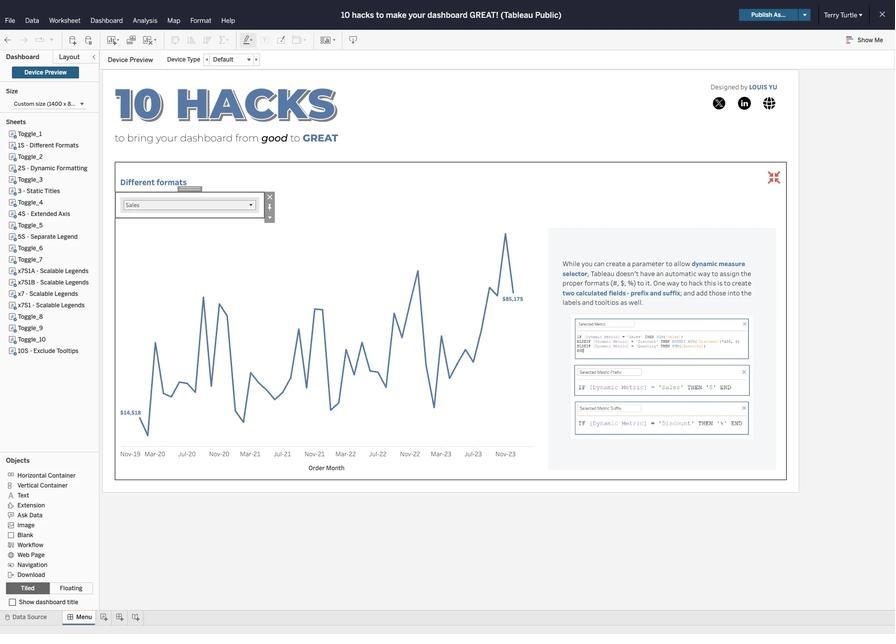 Task type: locate. For each thing, give the bounding box(es) containing it.
container down the horizontal container
[[40, 482, 68, 489]]

2s - dynamic formatting
[[18, 165, 88, 172]]

as
[[620, 298, 627, 307]]

0 horizontal spatial and
[[582, 298, 593, 307]]

togglestate option group
[[6, 583, 93, 595]]

data up replay animation image
[[25, 17, 39, 24]]

can
[[594, 259, 605, 268]]

it.
[[645, 279, 652, 288]]

1 vertical spatial show
[[19, 599, 34, 606]]

to right is
[[724, 279, 731, 288]]

1 vertical spatial different
[[120, 177, 155, 187]]

sort descending image
[[202, 35, 212, 45]]

legends for x7 - scalable legends
[[55, 291, 78, 298]]

(1400
[[47, 101, 62, 107]]

dashboard down redo image
[[6, 53, 39, 61]]

device down new worksheet image
[[108, 56, 128, 64]]

device left the type
[[167, 56, 186, 63]]

formats
[[56, 142, 79, 149]]

preview down layout
[[45, 69, 67, 76]]

by
[[740, 82, 748, 91]]

custom
[[14, 101, 34, 107]]

- right x7
[[26, 291, 28, 298]]

map
[[167, 17, 180, 24]]

scalable down "x7 - scalable legends"
[[36, 302, 60, 309]]

different
[[30, 142, 54, 149], [120, 177, 155, 187]]

list box containing toggle_1
[[6, 129, 93, 449]]

1 horizontal spatial formats
[[585, 279, 609, 288]]

x
[[63, 101, 66, 107]]

0 horizontal spatial device preview
[[24, 69, 67, 76]]

scalable down x7s1a - scalable legends
[[40, 279, 64, 286]]

- inside , tableau doesn't have an automatic way to assign the proper formats (#, $, %) to it. one way to hack this is to create two calculated fields - prefix and suffix
[[627, 289, 629, 297]]

web page option
[[6, 550, 86, 560]]

0 vertical spatial dashboard
[[91, 17, 123, 24]]

legends down x7s1b - scalable legends
[[55, 291, 78, 298]]

1 horizontal spatial and
[[650, 289, 661, 297]]

- for 5s - separate legend
[[27, 234, 29, 241]]

highlight image
[[243, 35, 254, 45]]

0 horizontal spatial show
[[19, 599, 34, 606]]

publish as... button
[[739, 9, 798, 21]]

1 vertical spatial formats
[[585, 279, 609, 288]]

scalable for x7s1b
[[40, 279, 64, 286]]

is
[[717, 279, 723, 288]]

legends for x7s1b - scalable legends
[[65, 279, 89, 286]]

- right 3
[[23, 188, 25, 195]]

legends down "x7 - scalable legends"
[[61, 302, 85, 309]]

preview down clear sheet icon
[[130, 56, 153, 64]]

- right x7s1b
[[36, 279, 39, 286]]

show dashboard title
[[19, 599, 78, 606]]

analysis
[[133, 17, 157, 24]]

0 vertical spatial marks. press enter to open the view data window.. use arrow keys to navigate data visualization elements. image
[[761, 163, 786, 192]]

device preview
[[108, 56, 153, 64], [24, 69, 67, 76]]

show inside button
[[858, 37, 873, 44]]

1 vertical spatial device preview
[[24, 69, 67, 76]]

the right into
[[741, 289, 752, 298]]

container up vertical container option
[[48, 473, 76, 480]]

have
[[640, 269, 655, 278]]

allow
[[674, 259, 690, 268]]

0 vertical spatial device preview
[[108, 56, 153, 64]]

1 horizontal spatial different
[[120, 177, 155, 187]]

preview
[[130, 56, 153, 64], [45, 69, 67, 76]]

scalable up x7s1b - scalable legends
[[40, 268, 64, 275]]

data left source
[[12, 614, 26, 621]]

legends down x7s1a - scalable legends
[[65, 279, 89, 286]]

create up into
[[732, 279, 752, 288]]

image image
[[115, 72, 348, 148], [708, 95, 730, 111], [762, 96, 776, 110], [738, 97, 751, 110], [571, 315, 753, 439]]

axis
[[58, 211, 70, 218]]

way down the "dynamic"
[[698, 269, 710, 278]]

a
[[627, 259, 631, 268]]

container
[[48, 473, 76, 480], [40, 482, 68, 489]]

duplicate image
[[126, 35, 136, 45]]

- right the 10s
[[30, 348, 32, 355]]

0 horizontal spatial formats
[[157, 177, 187, 187]]

1 vertical spatial container
[[40, 482, 68, 489]]

0 vertical spatial container
[[48, 473, 76, 480]]

0 horizontal spatial different
[[30, 142, 54, 149]]

1 vertical spatial dashboard
[[6, 53, 39, 61]]

1 vertical spatial the
[[741, 289, 752, 298]]

marks. press enter to open the view data window.. use arrow keys to navigate data visualization elements. image
[[761, 163, 786, 192], [120, 223, 533, 447]]

- right x7s1 in the top left of the page
[[32, 302, 34, 309]]

1 vertical spatial data
[[29, 512, 42, 519]]

0 horizontal spatial marks. press enter to open the view data window.. use arrow keys to navigate data visualization elements. image
[[120, 223, 533, 447]]

- for x7 - scalable legends
[[26, 291, 28, 298]]

you
[[582, 259, 593, 268]]

extension
[[17, 502, 45, 509]]

dashboard down togglestate option group
[[36, 599, 66, 606]]

0 vertical spatial different
[[30, 142, 54, 149]]

0 horizontal spatial dashboard
[[6, 53, 39, 61]]

show for show me
[[858, 37, 873, 44]]

device up size
[[24, 69, 43, 76]]

remove from dashboard image
[[264, 192, 275, 202]]

data for data source
[[12, 614, 26, 621]]

- for x7s1 - scalable legends
[[32, 302, 34, 309]]

0 vertical spatial way
[[698, 269, 710, 278]]

horizontal container option
[[6, 471, 86, 481]]

titles
[[45, 188, 60, 195]]

replay animation image
[[35, 35, 45, 45]]

the
[[741, 269, 751, 278], [741, 289, 752, 298]]

well.
[[629, 298, 643, 307]]

0 vertical spatial data
[[25, 17, 39, 24]]

1 horizontal spatial create
[[732, 279, 752, 288]]

show left me
[[858, 37, 873, 44]]

and down one
[[650, 289, 661, 297]]

1 vertical spatial create
[[732, 279, 752, 288]]

0 vertical spatial show
[[858, 37, 873, 44]]

1 vertical spatial way
[[667, 279, 679, 288]]

0 horizontal spatial device
[[24, 69, 43, 76]]

device preview down layout
[[24, 69, 67, 76]]

(tableau
[[501, 10, 533, 20]]

assign
[[720, 269, 740, 278]]

measure
[[719, 259, 745, 268]]

new data source image
[[68, 35, 78, 45]]

way up suffix
[[667, 279, 679, 288]]

0 horizontal spatial preview
[[45, 69, 67, 76]]

vertical
[[17, 482, 39, 489]]

blank option
[[6, 530, 86, 540]]

- down %)
[[627, 289, 629, 297]]

0 vertical spatial dashboard
[[427, 10, 468, 20]]

one
[[653, 279, 665, 288]]

- right 1s
[[26, 142, 28, 149]]

vertical container option
[[6, 481, 86, 491]]

1 horizontal spatial show
[[858, 37, 873, 44]]

create left a
[[606, 259, 626, 268]]

scalable for x7s1a
[[40, 268, 64, 275]]

navigation option
[[6, 560, 86, 570]]

show down the tiled
[[19, 599, 34, 606]]

device
[[108, 56, 128, 64], [167, 56, 186, 63], [24, 69, 43, 76]]

download option
[[6, 570, 86, 580]]

0 vertical spatial the
[[741, 269, 751, 278]]

and
[[650, 289, 661, 297], [683, 289, 695, 298], [582, 298, 593, 307]]

legend
[[57, 234, 78, 241]]

while you can create a parameter to allow
[[563, 259, 692, 268]]

scalable for x7s1
[[36, 302, 60, 309]]

to down automatic
[[681, 279, 687, 288]]

- right 4s
[[27, 211, 29, 218]]

yu
[[769, 82, 777, 91]]

1 horizontal spatial preview
[[130, 56, 153, 64]]

horizontal container
[[17, 473, 76, 480]]

1 vertical spatial marks. press enter to open the view data window.. use arrow keys to navigate data visualization elements. image
[[120, 223, 533, 447]]

legends for x7s1 - scalable legends
[[61, 302, 85, 309]]

legends
[[65, 268, 89, 275], [65, 279, 89, 286], [55, 291, 78, 298], [61, 302, 85, 309]]

toggle_6
[[18, 245, 43, 252]]

scalable up x7s1 - scalable legends
[[29, 291, 53, 298]]

download image
[[348, 35, 358, 45]]

parameter
[[632, 259, 664, 268]]

the inside "; and add those into the labels and tooltips as well."
[[741, 289, 752, 298]]

objects list box
[[6, 468, 93, 580]]

navigation
[[17, 562, 47, 569]]

1 horizontal spatial dashboard
[[427, 10, 468, 20]]

an
[[656, 269, 664, 278]]

dashboard right your
[[427, 10, 468, 20]]

dynamic measure selector
[[563, 259, 747, 278]]

1 vertical spatial preview
[[45, 69, 67, 76]]

labels
[[563, 298, 581, 307]]

ask data option
[[6, 510, 86, 520]]

new worksheet image
[[106, 35, 120, 45]]

file
[[5, 17, 15, 24]]

the right the assign
[[741, 269, 751, 278]]

those
[[709, 289, 726, 298]]

dashboard up new worksheet image
[[91, 17, 123, 24]]

10s
[[18, 348, 28, 355]]

- right x7s1a
[[36, 268, 38, 275]]

device inside "button"
[[24, 69, 43, 76]]

device preview down duplicate icon
[[108, 56, 153, 64]]

static
[[27, 188, 43, 195]]

horizontal
[[17, 473, 47, 480]]

data down extension
[[29, 512, 42, 519]]

formats inside , tableau doesn't have an automatic way to assign the proper formats (#, $, %) to it. one way to hack this is to create two calculated fields - prefix and suffix
[[585, 279, 609, 288]]

1 horizontal spatial way
[[698, 269, 710, 278]]

list box
[[6, 129, 93, 449]]

legends up x7s1b - scalable legends
[[65, 268, 89, 275]]

1 horizontal spatial device preview
[[108, 56, 153, 64]]

2 vertical spatial data
[[12, 614, 26, 621]]

5s - separate legend
[[18, 234, 78, 241]]

0 horizontal spatial dashboard
[[36, 599, 66, 606]]

great!
[[470, 10, 499, 20]]

toggle_8
[[18, 314, 43, 321]]

extended
[[31, 211, 57, 218]]

pause auto updates image
[[84, 35, 94, 45]]

ask data
[[17, 512, 42, 519]]

- right 5s
[[27, 234, 29, 241]]

%)
[[628, 279, 636, 288]]

0 vertical spatial create
[[606, 259, 626, 268]]

fit image
[[292, 35, 308, 45]]

and right the ;
[[683, 289, 695, 298]]

title
[[67, 599, 78, 606]]

into
[[728, 289, 740, 298]]

toggle_1
[[18, 131, 42, 138]]

and down calculated
[[582, 298, 593, 307]]

x7
[[18, 291, 24, 298]]

- right 2s
[[27, 165, 29, 172]]

proper
[[563, 279, 583, 288]]

data source
[[12, 614, 47, 621]]

hack
[[689, 279, 703, 288]]

swap rows and columns image
[[170, 35, 180, 45]]

replay animation image
[[49, 37, 55, 42]]



Task type: describe. For each thing, give the bounding box(es) containing it.
- for 2s - dynamic formatting
[[27, 165, 29, 172]]

terry turtle
[[824, 11, 857, 19]]

prefix
[[631, 289, 649, 297]]

tooltips
[[595, 298, 619, 307]]

x7s1a - scalable legends
[[18, 268, 89, 275]]

custom size (1400 x 850)
[[14, 101, 80, 107]]

toggle_10
[[18, 336, 46, 343]]

extension option
[[6, 500, 86, 510]]

0 vertical spatial formats
[[157, 177, 187, 187]]

show/hide cards image
[[320, 35, 336, 45]]

image
[[17, 522, 35, 529]]

different formats application
[[99, 70, 894, 610]]

toggle_7
[[18, 256, 42, 263]]

suffix
[[663, 289, 680, 297]]

source
[[27, 614, 47, 621]]

4s - extended axis
[[18, 211, 70, 218]]

$,
[[621, 279, 626, 288]]

two
[[563, 289, 575, 297]]

redo image
[[19, 35, 29, 45]]

and inside , tableau doesn't have an automatic way to assign the proper formats (#, $, %) to it. one way to hack this is to create two calculated fields - prefix and suffix
[[650, 289, 661, 297]]

automatic
[[665, 269, 696, 278]]

device preview button
[[12, 67, 79, 79]]

1s - different formats
[[18, 142, 79, 149]]

text option
[[6, 491, 86, 500]]

public)
[[535, 10, 562, 20]]

create inside , tableau doesn't have an automatic way to assign the proper formats (#, $, %) to it. one way to hack this is to create two calculated fields - prefix and suffix
[[732, 279, 752, 288]]

text
[[17, 492, 29, 499]]

toggle_5
[[18, 222, 43, 229]]

preview inside "button"
[[45, 69, 67, 76]]

1 horizontal spatial marks. press enter to open the view data window.. use arrow keys to navigate data visualization elements. image
[[761, 163, 786, 192]]

sheets
[[6, 119, 26, 126]]

different formats
[[120, 177, 187, 187]]

- for x7s1b - scalable legends
[[36, 279, 39, 286]]

me
[[875, 37, 883, 44]]

worksheet
[[49, 17, 81, 24]]

1 vertical spatial dashboard
[[36, 599, 66, 606]]

10 hacks to make your dashboard great! (tableau public)
[[341, 10, 562, 20]]

as...
[[774, 11, 786, 18]]

size
[[6, 88, 18, 95]]

to left allow
[[666, 259, 672, 268]]

sort ascending image
[[186, 35, 196, 45]]

tiled
[[21, 585, 35, 592]]

x7s1a
[[18, 268, 35, 275]]

5s
[[18, 234, 25, 241]]

louis
[[749, 82, 767, 91]]

to left make
[[376, 10, 384, 20]]

toggle_2
[[18, 154, 43, 161]]

0 horizontal spatial way
[[667, 279, 679, 288]]

3
[[18, 188, 21, 195]]

0 vertical spatial preview
[[130, 56, 153, 64]]

the inside , tableau doesn't have an automatic way to assign the proper formats (#, $, %) to it. one way to hack this is to create two calculated fields - prefix and suffix
[[741, 269, 751, 278]]

workflow option
[[6, 540, 86, 550]]

3 - static titles
[[18, 188, 60, 195]]

format workbook image
[[276, 35, 286, 45]]

make
[[386, 10, 407, 20]]

show labels image
[[260, 35, 270, 45]]

device preview inside "button"
[[24, 69, 67, 76]]

show me button
[[842, 32, 892, 48]]

- for 3 - static titles
[[23, 188, 25, 195]]

turtle
[[840, 11, 857, 19]]

image option
[[6, 520, 86, 530]]

your
[[409, 10, 425, 20]]

clear sheet image
[[142, 35, 158, 45]]

selector
[[563, 269, 587, 278]]

legends for x7s1a - scalable legends
[[65, 268, 89, 275]]

x7s1 - scalable legends
[[18, 302, 85, 309]]

calculated
[[576, 289, 607, 297]]

- for 1s - different formats
[[26, 142, 28, 149]]

10s - exclude tooltips
[[18, 348, 79, 355]]

different inside "list box"
[[30, 142, 54, 149]]

type
[[187, 56, 200, 63]]

data inside option
[[29, 512, 42, 519]]

show for show dashboard title
[[19, 599, 34, 606]]

format
[[190, 17, 212, 24]]

to up this
[[712, 269, 718, 278]]

1 horizontal spatial device
[[108, 56, 128, 64]]

web
[[17, 552, 30, 559]]

fix width image
[[264, 202, 275, 213]]

formatting
[[57, 165, 88, 172]]

, tableau doesn't have an automatic way to assign the proper formats (#, $, %) to it. one way to hack this is to create two calculated fields - prefix and suffix
[[563, 269, 753, 297]]

10
[[341, 10, 350, 20]]

4s
[[18, 211, 26, 218]]

tableau
[[591, 269, 614, 278]]

designed
[[711, 82, 739, 91]]

scalable for x7
[[29, 291, 53, 298]]

doesn't
[[616, 269, 639, 278]]

hacks
[[352, 10, 374, 20]]

floating
[[60, 585, 83, 592]]

collapse image
[[91, 54, 97, 60]]

toggle_4
[[18, 199, 43, 206]]

help
[[221, 17, 235, 24]]

- for x7s1a - scalable legends
[[36, 268, 38, 275]]

to left "it."
[[637, 279, 644, 288]]

2s
[[18, 165, 25, 172]]

publish
[[751, 11, 772, 18]]

2 horizontal spatial device
[[167, 56, 186, 63]]

totals image
[[218, 35, 230, 45]]

; and add those into the labels and tooltips as well.
[[563, 289, 753, 307]]

dynamic
[[692, 259, 717, 268]]

x7s1b - scalable legends
[[18, 279, 89, 286]]

toggle_3
[[18, 176, 43, 183]]

x7s1
[[18, 302, 31, 309]]

add
[[696, 289, 708, 298]]

blank
[[17, 532, 33, 539]]

container for vertical container
[[40, 482, 68, 489]]

toggle_9
[[18, 325, 43, 332]]

data for data
[[25, 17, 39, 24]]

2 horizontal spatial and
[[683, 289, 695, 298]]

850)
[[68, 101, 80, 107]]

fields
[[609, 289, 626, 297]]

x7 - scalable legends
[[18, 291, 78, 298]]

- for 10s - exclude tooltips
[[30, 348, 32, 355]]

0 horizontal spatial create
[[606, 259, 626, 268]]

1 horizontal spatial dashboard
[[91, 17, 123, 24]]

- for 4s - extended axis
[[27, 211, 29, 218]]

undo image
[[3, 35, 13, 45]]

different inside application
[[120, 177, 155, 187]]

1s
[[18, 142, 25, 149]]

this
[[704, 279, 716, 288]]

device type
[[167, 56, 200, 63]]

ask
[[17, 512, 28, 519]]

more options image
[[264, 213, 275, 223]]

x7s1b
[[18, 279, 35, 286]]

container for horizontal container
[[48, 473, 76, 480]]

workflow
[[17, 542, 43, 549]]

terry
[[824, 11, 839, 19]]



Task type: vqa. For each thing, say whether or not it's contained in the screenshot.
second Ben Norland image from left
no



